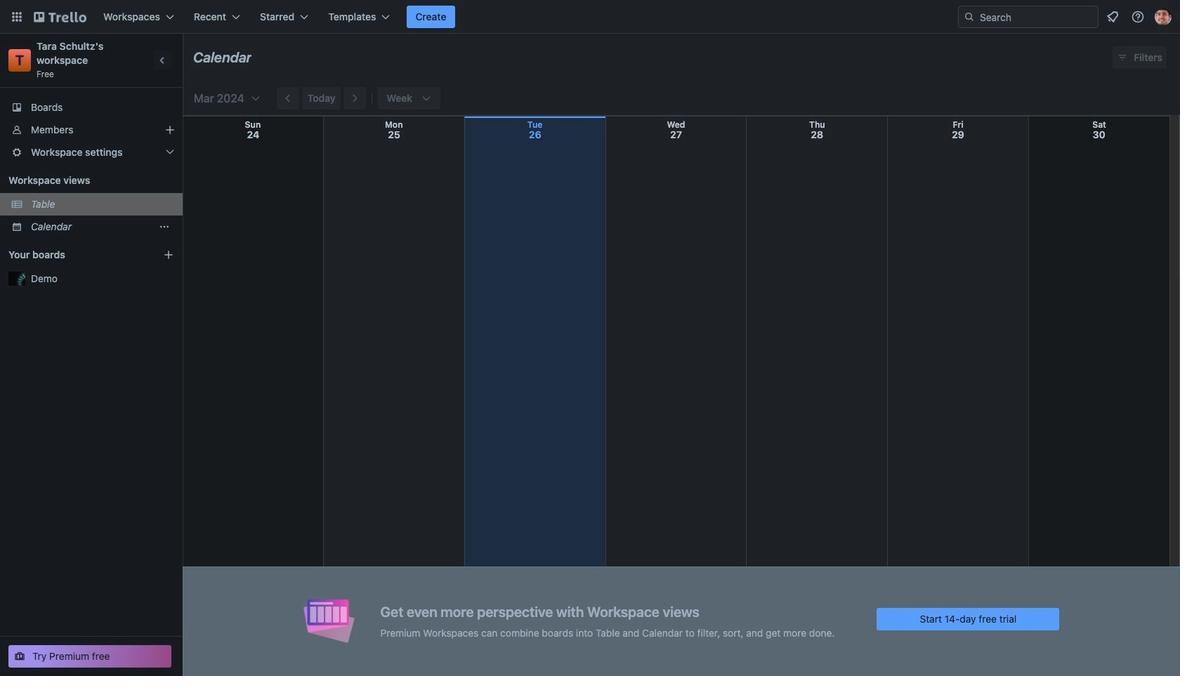 Task type: locate. For each thing, give the bounding box(es) containing it.
search image
[[964, 11, 975, 22]]

your boards with 1 items element
[[8, 247, 142, 264]]

primary element
[[0, 0, 1181, 34]]

None text field
[[193, 44, 252, 71]]

back to home image
[[34, 6, 86, 28]]

workspace actions menu image
[[159, 221, 170, 233]]



Task type: describe. For each thing, give the bounding box(es) containing it.
add board image
[[163, 249, 174, 261]]

Search field
[[958, 6, 1099, 28]]

open information menu image
[[1131, 10, 1145, 24]]

0 notifications image
[[1105, 8, 1121, 25]]

workspace navigation collapse icon image
[[153, 51, 173, 70]]

james peterson (jamespeterson93) image
[[1155, 8, 1172, 25]]



Task type: vqa. For each thing, say whether or not it's contained in the screenshot.
Labels
no



